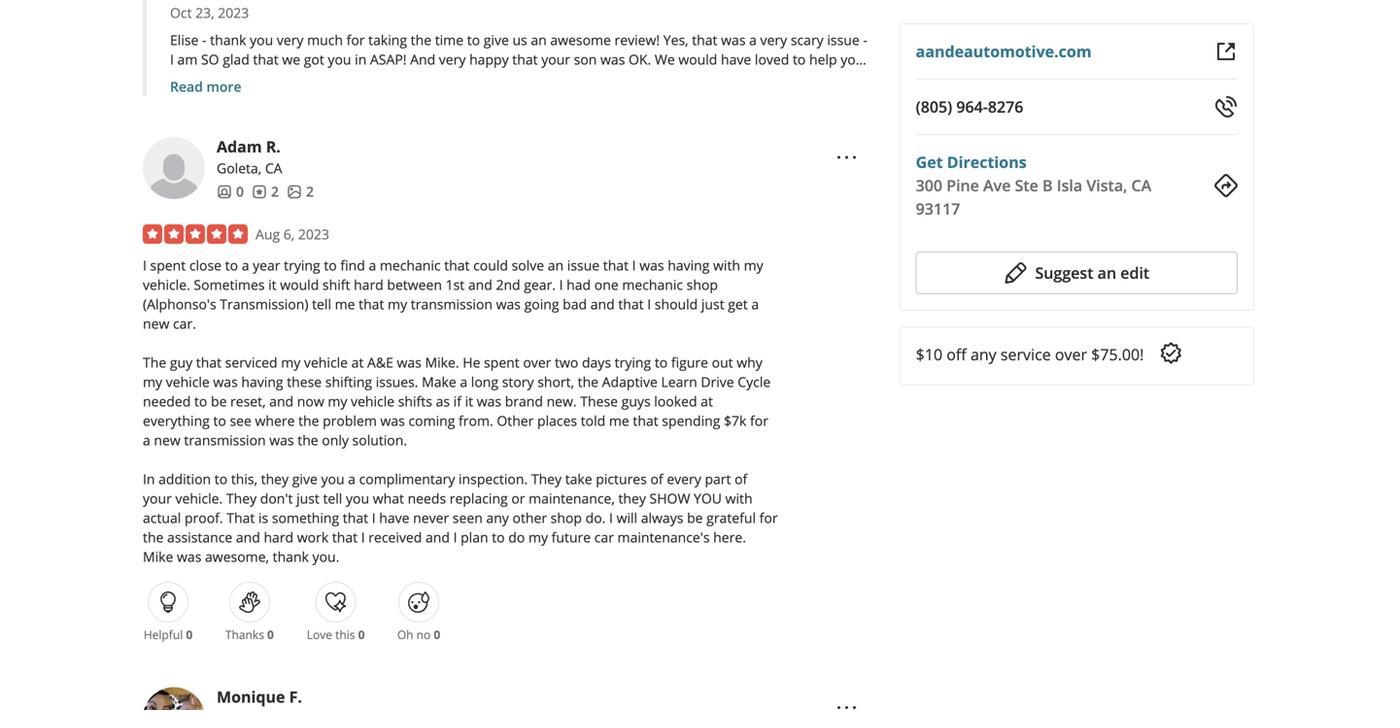 Task type: locate. For each thing, give the bounding box(es) containing it.
was right yes,
[[721, 31, 746, 49]]

0 vertical spatial be
[[211, 392, 227, 411]]

solution.
[[352, 431, 407, 449]]

transmission
[[411, 295, 493, 313], [184, 431, 266, 449]]

1 horizontal spatial an
[[548, 256, 564, 275]]

tell up something
[[323, 489, 342, 508]]

of up show
[[650, 470, 663, 488]]

0 horizontal spatial trying
[[284, 256, 320, 275]]

would
[[678, 50, 717, 69], [280, 276, 319, 294]]

was
[[721, 31, 746, 49], [600, 50, 625, 69], [639, 256, 664, 275], [496, 295, 521, 313], [397, 353, 421, 372], [213, 373, 238, 391], [477, 392, 501, 411], [380, 412, 405, 430], [269, 431, 294, 449], [177, 548, 201, 566]]

spent
[[150, 256, 186, 275], [484, 353, 519, 372]]

- right 'scary'
[[863, 31, 867, 49]]

1 vertical spatial happy
[[258, 70, 297, 88]]

you
[[694, 489, 722, 508]]

1 horizontal spatial issue
[[827, 31, 859, 49]]

1 vertical spatial at
[[701, 392, 713, 411]]

(0 reactions) element for thanks 0
[[267, 627, 274, 643]]

new inside the guy that serviced my vehicle at a&e was mike. he spent over two days trying to figure out why my vehicle was having these shifting issues. make a long story short, the adaptive learn drive cycle needed to be reset, and now my vehicle shifts as if it was brand new. these guys looked at everything to see where the problem was coming from. other places told me that spending $7k for a new transmission was the only solution.
[[154, 431, 180, 449]]

1 vertical spatial with
[[725, 489, 753, 508]]

me inside i spent close to a year trying to find a mechanic that could solve an issue that i was having with my vehicle. sometimes it would shift hard between 1st and 2nd gear. i had one mechanic shop (alphonso's transmission) tell me that my transmission was going bad and that i should just get a new car.
[[335, 295, 355, 313]]

and down one
[[590, 295, 615, 313]]

1 vertical spatial tell
[[323, 489, 342, 508]]

your left son
[[541, 50, 570, 69]]

new
[[143, 314, 169, 333], [154, 431, 180, 449]]

loved
[[755, 50, 789, 69]]

0 vertical spatial you.
[[490, 70, 517, 88]]

0 inside friends element
[[236, 182, 244, 201]]

and
[[410, 50, 435, 69]]

0 vertical spatial have
[[721, 50, 751, 69]]

1 horizontal spatial thank
[[273, 548, 309, 566]]

1 vertical spatial vehicle.
[[175, 489, 223, 508]]

4 (0 reactions) element from the left
[[434, 627, 440, 643]]

vehicle. inside 'in addition to this, they give you a complimentary inspection. they take pictures of every part of your vehicle. they don't just tell you what needs replacing or maintenance, they show you with actual proof. that is something that i have never seen any other shop do. i will always be grateful for the assistance and hard work that i received and i plan to do my future car maintenance's here. mike was awesome, thank you.'
[[175, 489, 223, 508]]

monique f.
[[217, 686, 302, 707]]

aandeautomotive.com link
[[916, 41, 1091, 62]]

0 vertical spatial at
[[351, 353, 364, 372]]

an up gear.
[[548, 256, 564, 275]]

and inside the guy that serviced my vehicle at a&e was mike. he spent over two days trying to figure out why my vehicle was having these shifting issues. make a long story short, the adaptive learn drive cycle needed to be reset, and now my vehicle shifts as if it was brand new. these guys looked at everything to see where the problem was coming from. other places told me that spending $7k for a new transmission was the only solution.
[[269, 392, 294, 411]]

0 vertical spatial thank
[[210, 31, 246, 49]]

2 2 from the left
[[306, 182, 314, 201]]

was up should
[[639, 256, 664, 275]]

1 vertical spatial having
[[241, 373, 283, 391]]

and down never
[[425, 528, 450, 547]]

0 horizontal spatial ca
[[265, 159, 282, 177]]

transmission down see
[[184, 431, 266, 449]]

1 horizontal spatial they
[[618, 489, 646, 508]]

pine
[[946, 175, 979, 196]]

0 horizontal spatial be
[[211, 392, 227, 411]]

they up don't
[[261, 470, 289, 488]]

suggest
[[1035, 262, 1093, 283]]

0 horizontal spatial 2
[[271, 182, 279, 201]]

spent left close
[[150, 256, 186, 275]]

very down the time
[[439, 50, 466, 69]]

2 vertical spatial for
[[759, 509, 778, 527]]

1 vertical spatial me
[[609, 412, 629, 430]]

0 vertical spatial hard
[[354, 276, 383, 294]]

be down you
[[687, 509, 703, 527]]

me
[[335, 295, 355, 313], [609, 412, 629, 430]]

2 inside photos element
[[306, 182, 314, 201]]

an inside button
[[1097, 262, 1116, 283]]

1 vertical spatial transmission
[[184, 431, 266, 449]]

the inside "oct 23, 2023 elise - thank you very much for taking the time to give us an awesome review! yes, that was a very scary issue - i am so glad that we got you in asap! and very happy that your son was ok. we would have loved to help you regularly, but happy that all went well. our best to you."
[[411, 31, 431, 49]]

drive
[[701, 373, 734, 391]]

1 horizontal spatial of
[[735, 470, 747, 488]]

to right best
[[474, 70, 487, 88]]

mechanic up should
[[622, 276, 683, 294]]

1 horizontal spatial it
[[465, 392, 473, 411]]

for right the grateful
[[759, 509, 778, 527]]

that left we
[[253, 50, 279, 69]]

0 vertical spatial with
[[713, 256, 740, 275]]

- right elise
[[202, 31, 206, 49]]

oct 23, 2023 elise - thank you very much for taking the time to give us an awesome review! yes, that was a very scary issue - i am so glad that we got you in asap! and very happy that your son was ok. we would have loved to help you regularly, but happy that all went well. our best to you.
[[170, 4, 867, 88]]

2023 inside "oct 23, 2023 elise - thank you very much for taking the time to give us an awesome review! yes, that was a very scary issue - i am so glad that we got you in asap! and very happy that your son was ok. we would have loved to help you regularly, but happy that all went well. our best to you."
[[218, 4, 249, 22]]

1 horizontal spatial me
[[609, 412, 629, 430]]

have inside 'in addition to this, they give you a complimentary inspection. they take pictures of every part of your vehicle. they don't just tell you what needs replacing or maintenance, they show you with actual proof. that is something that i have never seen any other shop do. i will always be grateful for the assistance and hard work that i received and i plan to do my future car maintenance's here. mike was awesome, thank you.'
[[379, 509, 409, 527]]

very up we
[[277, 31, 304, 49]]

photos element
[[287, 182, 314, 201]]

2023
[[218, 4, 249, 22], [298, 225, 329, 243]]

shop up future
[[551, 509, 582, 527]]

with inside i spent close to a year trying to find a mechanic that could solve an issue that i was having with my vehicle. sometimes it would shift hard between 1st and 2nd gear. i had one mechanic shop (alphonso's transmission) tell me that my transmission was going bad and that i should just get a new car.
[[713, 256, 740, 275]]

1 horizontal spatial would
[[678, 50, 717, 69]]

hard inside 'in addition to this, they give you a complimentary inspection. they take pictures of every part of your vehicle. they don't just tell you what needs replacing or maintenance, they show you with actual proof. that is something that i have never seen any other shop do. i will always be grateful for the assistance and hard work that i received and i plan to do my future car maintenance's here. mike was awesome, thank you.'
[[264, 528, 294, 547]]

2023 right 23,
[[218, 4, 249, 22]]

1 vertical spatial mechanic
[[622, 276, 683, 294]]

1 vertical spatial have
[[379, 509, 409, 527]]

thank inside 'in addition to this, they give you a complimentary inspection. they take pictures of every part of your vehicle. they don't just tell you what needs replacing or maintenance, they show you with actual proof. that is something that i have never seen any other shop do. i will always be grateful for the assistance and hard work that i received and i plan to do my future car maintenance's here. mike was awesome, thank you.'
[[273, 548, 309, 566]]

(0 reactions) element
[[186, 627, 193, 643], [267, 627, 274, 643], [358, 627, 365, 643], [434, 627, 440, 643]]

2
[[271, 182, 279, 201], [306, 182, 314, 201]]

a up if
[[460, 373, 467, 391]]

1 horizontal spatial you.
[[490, 70, 517, 88]]

1 vertical spatial shop
[[551, 509, 582, 527]]

was down assistance at the bottom left
[[177, 548, 201, 566]]

was up solution.
[[380, 412, 405, 430]]

0 vertical spatial happy
[[469, 50, 509, 69]]

(0 reactions) element for oh no 0
[[434, 627, 440, 643]]

for right the $7k
[[750, 412, 768, 430]]

964-
[[956, 96, 988, 117]]

cycle
[[738, 373, 771, 391]]

1 horizontal spatial very
[[439, 50, 466, 69]]

(alphonso's
[[143, 295, 216, 313]]

tell inside i spent close to a year trying to find a mechanic that could solve an issue that i was having with my vehicle. sometimes it would shift hard between 1st and 2nd gear. i had one mechanic shop (alphonso's transmission) tell me that my transmission was going bad and that i should just get a new car.
[[312, 295, 331, 313]]

1 horizontal spatial be
[[687, 509, 703, 527]]

suggest an edit button
[[916, 252, 1238, 294]]

1 vertical spatial give
[[292, 470, 317, 488]]

having down serviced at the left
[[241, 373, 283, 391]]

or
[[511, 489, 525, 508]]

1 horizontal spatial having
[[668, 256, 710, 275]]

ca right vista, at top right
[[1131, 175, 1151, 196]]

2 for reviews "element"
[[271, 182, 279, 201]]

of right part
[[735, 470, 747, 488]]

0 horizontal spatial shop
[[551, 509, 582, 527]]

0 vertical spatial it
[[268, 276, 276, 294]]

the down days
[[578, 373, 598, 391]]

0 horizontal spatial spent
[[150, 256, 186, 275]]

photo of adam r. image
[[143, 137, 205, 199]]

0 horizontal spatial they
[[261, 470, 289, 488]]

and down that
[[236, 528, 260, 547]]

happy up best
[[469, 50, 509, 69]]

the up mike
[[143, 528, 164, 547]]

0 horizontal spatial your
[[143, 489, 172, 508]]

2023 right 6,
[[298, 225, 329, 243]]

proof.
[[185, 509, 223, 527]]

1 vertical spatial you.
[[312, 548, 339, 566]]

a inside "oct 23, 2023 elise - thank you very much for taking the time to give us an awesome review! yes, that was a very scary issue - i am so glad that we got you in asap! and very happy that your son was ok. we would have loved to help you regularly, but happy that all went well. our best to you."
[[749, 31, 757, 49]]

vehicle. up (alphonso's
[[143, 276, 190, 294]]

0 vertical spatial transmission
[[411, 295, 493, 313]]

would down yes,
[[678, 50, 717, 69]]

1 horizontal spatial have
[[721, 50, 751, 69]]

you down the only
[[321, 470, 344, 488]]

it inside the guy that serviced my vehicle at a&e was mike. he spent over two days trying to figure out why my vehicle was having these shifting issues. make a long story short, the adaptive learn drive cycle needed to be reset, and now my vehicle shifts as if it was brand new. these guys looked at everything to see where the problem was coming from. other places told me that spending $7k for a new transmission was the only solution.
[[465, 392, 473, 411]]

1 vertical spatial would
[[280, 276, 319, 294]]

0 horizontal spatial issue
[[567, 256, 600, 275]]

looked
[[654, 392, 697, 411]]

any
[[970, 344, 996, 365], [486, 509, 509, 527]]

you. down the "work"
[[312, 548, 339, 566]]

the down now
[[298, 412, 319, 430]]

1 - from the left
[[202, 31, 206, 49]]

1 horizontal spatial trying
[[615, 353, 651, 372]]

happy down we
[[258, 70, 297, 88]]

0 horizontal spatial vehicle
[[166, 373, 210, 391]]

0
[[236, 182, 244, 201], [186, 627, 193, 643], [267, 627, 274, 643], [358, 627, 365, 643], [434, 627, 440, 643]]

with up get
[[713, 256, 740, 275]]

(0 reactions) element for helpful 0
[[186, 627, 193, 643]]

0 horizontal spatial hard
[[264, 528, 294, 547]]

0 vertical spatial trying
[[284, 256, 320, 275]]

0 horizontal spatial of
[[650, 470, 663, 488]]

be left reset,
[[211, 392, 227, 411]]

they
[[261, 470, 289, 488], [618, 489, 646, 508]]

2 of from the left
[[735, 470, 747, 488]]

0 horizontal spatial me
[[335, 295, 355, 313]]

your up actual
[[143, 489, 172, 508]]

work
[[297, 528, 329, 547]]

thank down the "work"
[[273, 548, 309, 566]]

0 horizontal spatial having
[[241, 373, 283, 391]]

got
[[304, 50, 324, 69]]

thank up "glad"
[[210, 31, 246, 49]]

thank
[[210, 31, 246, 49], [273, 548, 309, 566]]

you left what
[[346, 489, 369, 508]]

0 vertical spatial spent
[[150, 256, 186, 275]]

ave
[[983, 175, 1011, 196]]

you up all
[[328, 50, 351, 69]]

mechanic up between
[[380, 256, 441, 275]]

something
[[272, 509, 339, 527]]

any inside 'in addition to this, they give you a complimentary inspection. they take pictures of every part of your vehicle. they don't just tell you what needs replacing or maintenance, they show you with actual proof. that is something that i have never seen any other shop do. i will always be grateful for the assistance and hard work that i received and i plan to do my future car maintenance's here. mike was awesome, thank you.'
[[486, 509, 509, 527]]

2 inside reviews "element"
[[271, 182, 279, 201]]

(0 reactions) element right thanks
[[267, 627, 274, 643]]

they up will
[[618, 489, 646, 508]]

1 vertical spatial your
[[143, 489, 172, 508]]

an inside i spent close to a year trying to find a mechanic that could solve an issue that i was having with my vehicle. sometimes it would shift hard between 1st and 2nd gear. i had one mechanic shop (alphonso's transmission) tell me that my transmission was going bad and that i should just get a new car.
[[548, 256, 564, 275]]

ca down r.
[[265, 159, 282, 177]]

transmission inside the guy that serviced my vehicle at a&e was mike. he spent over two days trying to figure out why my vehicle was having these shifting issues. make a long story short, the adaptive learn drive cycle needed to be reset, and now my vehicle shifts as if it was brand new. these guys looked at everything to see where the problem was coming from. other places told me that spending $7k for a new transmission was the only solution.
[[184, 431, 266, 449]]

2 horizontal spatial an
[[1097, 262, 1116, 283]]

brand
[[505, 392, 543, 411]]

1 vertical spatial hard
[[264, 528, 294, 547]]

that right guy
[[196, 353, 222, 372]]

1 vertical spatial vehicle
[[166, 373, 210, 391]]

for inside 'in addition to this, they give you a complimentary inspection. they take pictures of every part of your vehicle. they don't just tell you what needs replacing or maintenance, they show you with actual proof. that is something that i have never seen any other shop do. i will always be grateful for the assistance and hard work that i received and i plan to do my future car maintenance's here. mike was awesome, thank you.'
[[759, 509, 778, 527]]

have left loved
[[721, 50, 751, 69]]

that down one
[[618, 295, 644, 313]]

from.
[[459, 412, 493, 430]]

my down other
[[528, 528, 548, 547]]

my
[[744, 256, 763, 275], [388, 295, 407, 313], [281, 353, 300, 372], [143, 373, 162, 391], [328, 392, 347, 411], [528, 528, 548, 547]]

-
[[202, 31, 206, 49], [863, 31, 867, 49]]

0 horizontal spatial at
[[351, 353, 364, 372]]

new inside i spent close to a year trying to find a mechanic that could solve an issue that i was having with my vehicle. sometimes it would shift hard between 1st and 2nd gear. i had one mechanic shop (alphonso's transmission) tell me that my transmission was going bad and that i should just get a new car.
[[143, 314, 169, 333]]

friends element
[[217, 182, 244, 201]]

service
[[1001, 344, 1051, 365]]

(805) 964-8276
[[916, 96, 1023, 117]]

vehicle down guy
[[166, 373, 210, 391]]

a down the only
[[348, 470, 356, 488]]

0 horizontal spatial give
[[292, 470, 317, 488]]

0 vertical spatial they
[[531, 470, 562, 488]]

read more
[[170, 77, 241, 96]]

5 star rating image
[[143, 225, 248, 244]]

shop up should
[[687, 276, 718, 294]]

close
[[189, 256, 222, 275]]

oh no 0
[[397, 627, 440, 643]]

8276
[[988, 96, 1023, 117]]

vehicle up the problem
[[351, 392, 395, 411]]

trying inside the guy that serviced my vehicle at a&e was mike. he spent over two days trying to figure out why my vehicle was having these shifting issues. make a long story short, the adaptive learn drive cycle needed to be reset, and now my vehicle shifts as if it was brand new. these guys looked at everything to see where the problem was coming from. other places told me that spending $7k for a new transmission was the only solution.
[[615, 353, 651, 372]]

hard down is
[[264, 528, 294, 547]]

adaptive
[[602, 373, 658, 391]]

0 vertical spatial give
[[484, 31, 509, 49]]

0 vertical spatial new
[[143, 314, 169, 333]]

(0 reactions) element right this
[[358, 627, 365, 643]]

an left edit
[[1097, 262, 1116, 283]]

0 horizontal spatial just
[[296, 489, 319, 508]]

1 horizontal spatial transmission
[[411, 295, 493, 313]]

1 vertical spatial be
[[687, 509, 703, 527]]

tell
[[312, 295, 331, 313], [323, 489, 342, 508]]

new.
[[547, 392, 577, 411]]

was inside 'in addition to this, they give you a complimentary inspection. they take pictures of every part of your vehicle. they don't just tell you what needs replacing or maintenance, they show you with actual proof. that is something that i have never seen any other shop do. i will always be grateful for the assistance and hard work that i received and i plan to do my future car maintenance's here. mike was awesome, thank you.'
[[177, 548, 201, 566]]

everything
[[143, 412, 210, 430]]

maintenance's
[[617, 528, 710, 547]]

0 vertical spatial me
[[335, 295, 355, 313]]

1 (0 reactions) element from the left
[[186, 627, 193, 643]]

0 vertical spatial shop
[[687, 276, 718, 294]]

24 external link v2 image
[[1214, 40, 1238, 63]]

vehicle. inside i spent close to a year trying to find a mechanic that could solve an issue that i was having with my vehicle. sometimes it would shift hard between 1st and 2nd gear. i had one mechanic shop (alphonso's transmission) tell me that my transmission was going bad and that i should just get a new car.
[[143, 276, 190, 294]]

1 vertical spatial for
[[750, 412, 768, 430]]

car.
[[173, 314, 196, 333]]

do.
[[585, 509, 606, 527]]

a right get
[[751, 295, 759, 313]]

1 vertical spatial issue
[[567, 256, 600, 275]]

1 horizontal spatial give
[[484, 31, 509, 49]]

0 horizontal spatial have
[[379, 509, 409, 527]]

out
[[712, 353, 733, 372]]

ca inside 'adam r. goleta, ca'
[[265, 159, 282, 177]]

0 horizontal spatial would
[[280, 276, 319, 294]]

for
[[346, 31, 365, 49], [750, 412, 768, 430], [759, 509, 778, 527]]

complimentary
[[359, 470, 455, 488]]

the up and
[[411, 31, 431, 49]]

1 of from the left
[[650, 470, 663, 488]]

awesome,
[[205, 548, 269, 566]]

just inside 'in addition to this, they give you a complimentary inspection. they take pictures of every part of your vehicle. they don't just tell you what needs replacing or maintenance, they show you with actual proof. that is something that i have never seen any other shop do. i will always be grateful for the assistance and hard work that i received and i plan to do my future car maintenance's here. mike was awesome, thank you.'
[[296, 489, 319, 508]]

1 vertical spatial any
[[486, 509, 509, 527]]

0 horizontal spatial an
[[531, 31, 547, 49]]

year
[[253, 256, 280, 275]]

these
[[287, 373, 322, 391]]

1 vertical spatial they
[[226, 489, 257, 508]]

shifts
[[398, 392, 432, 411]]

trying up adaptive
[[615, 353, 651, 372]]

was left ok.
[[600, 50, 625, 69]]

give left us
[[484, 31, 509, 49]]

story
[[502, 373, 534, 391]]

spent inside the guy that serviced my vehicle at a&e was mike. he spent over two days trying to figure out why my vehicle was having these shifting issues. make a long story short, the adaptive learn drive cycle needed to be reset, and now my vehicle shifts as if it was brand new. these guys looked at everything to see where the problem was coming from. other places told me that spending $7k for a new transmission was the only solution.
[[484, 353, 519, 372]]

vista,
[[1086, 175, 1127, 196]]

figure
[[671, 353, 708, 372]]

2 (0 reactions) element from the left
[[267, 627, 274, 643]]

me down guys
[[609, 412, 629, 430]]

1 vertical spatial just
[[296, 489, 319, 508]]

you. inside 'in addition to this, they give you a complimentary inspection. they take pictures of every part of your vehicle. they don't just tell you what needs replacing or maintenance, they show you with actual proof. that is something that i have never seen any other shop do. i will always be grateful for the assistance and hard work that i received and i plan to do my future car maintenance's here. mike was awesome, thank you.'
[[312, 548, 339, 566]]

vehicle up these
[[304, 353, 348, 372]]

1 horizontal spatial hard
[[354, 276, 383, 294]]

having up should
[[668, 256, 710, 275]]

1 vertical spatial they
[[618, 489, 646, 508]]

0 vertical spatial mechanic
[[380, 256, 441, 275]]

16 photos v2 image
[[287, 184, 302, 200]]

my down between
[[388, 295, 407, 313]]

other
[[497, 412, 534, 430]]

maintenance,
[[529, 489, 615, 508]]

0 horizontal spatial -
[[202, 31, 206, 49]]

0 vertical spatial issue
[[827, 31, 859, 49]]

it right if
[[465, 392, 473, 411]]

0 right thanks
[[267, 627, 274, 643]]

reviews element
[[252, 182, 279, 201]]

what
[[373, 489, 404, 508]]

i
[[170, 50, 174, 69], [143, 256, 147, 275], [632, 256, 636, 275], [559, 276, 563, 294], [647, 295, 651, 313], [372, 509, 376, 527], [609, 509, 613, 527], [361, 528, 365, 547], [453, 528, 457, 547]]

that
[[227, 509, 255, 527]]

2 vertical spatial vehicle
[[351, 392, 395, 411]]

take
[[565, 470, 592, 488]]

0 horizontal spatial transmission
[[184, 431, 266, 449]]

with inside 'in addition to this, they give you a complimentary inspection. they take pictures of every part of your vehicle. they don't just tell you what needs replacing or maintenance, they show you with actual proof. that is something that i have never seen any other shop do. i will always be grateful for the assistance and hard work that i received and i plan to do my future car maintenance's here. mike was awesome, thank you.'
[[725, 489, 753, 508]]

always
[[641, 509, 683, 527]]

tell down shift
[[312, 295, 331, 313]]

for up in
[[346, 31, 365, 49]]

1 horizontal spatial at
[[701, 392, 713, 411]]

with up the grateful
[[725, 489, 753, 508]]

long
[[471, 373, 498, 391]]

1 vertical spatial 2023
[[298, 225, 329, 243]]

a inside 'in addition to this, they give you a complimentary inspection. they take pictures of every part of your vehicle. they don't just tell you what needs replacing or maintenance, they show you with actual proof. that is something that i have never seen any other shop do. i will always be grateful for the assistance and hard work that i received and i plan to do my future car maintenance's here. mike was awesome, thank you.'
[[348, 470, 356, 488]]

0 horizontal spatial over
[[523, 353, 551, 372]]

1 horizontal spatial 2023
[[298, 225, 329, 243]]

your inside "oct 23, 2023 elise - thank you very much for taking the time to give us an awesome review! yes, that was a very scary issue - i am so glad that we got you in asap! and very happy that your son was ok. we would have loved to help you regularly, but happy that all went well. our best to you."
[[541, 50, 570, 69]]

1st
[[446, 276, 465, 294]]

1 horizontal spatial mechanic
[[622, 276, 683, 294]]

0 right no
[[434, 627, 440, 643]]

scary
[[791, 31, 824, 49]]

for inside "oct 23, 2023 elise - thank you very much for taking the time to give us an awesome review! yes, that was a very scary issue - i am so glad that we got you in asap! and very happy that your son was ok. we would have loved to help you regularly, but happy that all went well. our best to you."
[[346, 31, 365, 49]]

will
[[616, 509, 637, 527]]

that right the "work"
[[332, 528, 358, 547]]

spent inside i spent close to a year trying to find a mechanic that could solve an issue that i was having with my vehicle. sometimes it would shift hard between 1st and 2nd gear. i had one mechanic shop (alphonso's transmission) tell me that my transmission was going bad and that i should just get a new car.
[[150, 256, 186, 275]]

helpful 0
[[144, 627, 193, 643]]

0 vertical spatial tell
[[312, 295, 331, 313]]

issue inside "oct 23, 2023 elise - thank you very much for taking the time to give us an awesome review! yes, that was a very scary issue - i am so glad that we got you in asap! and very happy that your son was ok. we would have loved to help you regularly, but happy that all went well. our best to you."
[[827, 31, 859, 49]]

2 right the 16 review v2 icon
[[271, 182, 279, 201]]

2 for photos element
[[306, 182, 314, 201]]

3 (0 reactions) element from the left
[[358, 627, 365, 643]]

1 2 from the left
[[271, 182, 279, 201]]

of
[[650, 470, 663, 488], [735, 470, 747, 488]]

1 vertical spatial it
[[465, 392, 473, 411]]

menu image
[[835, 696, 858, 710]]

0 horizontal spatial thank
[[210, 31, 246, 49]]



Task type: describe. For each thing, give the bounding box(es) containing it.
your inside 'in addition to this, they give you a complimentary inspection. they take pictures of every part of your vehicle. they don't just tell you what needs replacing or maintenance, they show you with actual proof. that is something that i have never seen any other shop do. i will always be grateful for the assistance and hard work that i received and i plan to do my future car maintenance's here. mike was awesome, thank you.'
[[143, 489, 172, 508]]

2 horizontal spatial very
[[760, 31, 787, 49]]

places
[[537, 412, 577, 430]]

never
[[413, 509, 449, 527]]

16 friends v2 image
[[217, 184, 232, 200]]

that down find
[[359, 295, 384, 313]]

had
[[567, 276, 591, 294]]

these
[[580, 392, 618, 411]]

23,
[[195, 4, 214, 22]]

best
[[443, 70, 470, 88]]

over inside the guy that serviced my vehicle at a&e was mike. he spent over two days trying to figure out why my vehicle was having these shifting issues. make a long story short, the adaptive learn drive cycle needed to be reset, and now my vehicle shifts as if it was brand new. these guys looked at everything to see where the problem was coming from. other places told me that spending $7k for a new transmission was the only solution.
[[523, 353, 551, 372]]

just inside i spent close to a year trying to find a mechanic that could solve an issue that i was having with my vehicle. sometimes it would shift hard between 1st and 2nd gear. i had one mechanic shop (alphonso's transmission) tell me that my transmission was going bad and that i should just get a new car.
[[701, 295, 724, 313]]

$10 off any service over $75.00!
[[916, 344, 1144, 365]]

he
[[463, 353, 480, 372]]

300
[[916, 175, 942, 196]]

a right find
[[369, 256, 376, 275]]

0 right helpful
[[186, 627, 193, 643]]

a&e
[[367, 353, 393, 372]]

that right something
[[343, 509, 368, 527]]

menu image
[[835, 146, 858, 169]]

coming
[[408, 412, 455, 430]]

ste
[[1015, 175, 1038, 196]]

1 horizontal spatial happy
[[469, 50, 509, 69]]

adam
[[217, 136, 262, 157]]

give inside "oct 23, 2023 elise - thank you very much for taking the time to give us an awesome review! yes, that was a very scary issue - i am so glad that we got you in asap! and very happy that your son was ok. we would have loved to help you regularly, but happy that all went well. our best to you."
[[484, 31, 509, 49]]

could
[[473, 256, 508, 275]]

a down everything
[[143, 431, 150, 449]]

more
[[206, 77, 241, 96]]

24 check in v2 image
[[1159, 341, 1183, 365]]

now
[[297, 392, 324, 411]]

0 horizontal spatial very
[[277, 31, 304, 49]]

transmission inside i spent close to a year trying to find a mechanic that could solve an issue that i was having with my vehicle. sometimes it would shift hard between 1st and 2nd gear. i had one mechanic shop (alphonso's transmission) tell me that my transmission was going bad and that i should just get a new car.
[[411, 295, 493, 313]]

assistance
[[167, 528, 232, 547]]

trying inside i spent close to a year trying to find a mechanic that could solve an issue that i was having with my vehicle. sometimes it would shift hard between 1st and 2nd gear. i had one mechanic shop (alphonso's transmission) tell me that my transmission was going bad and that i should just get a new car.
[[284, 256, 320, 275]]

to up shift
[[324, 256, 337, 275]]

0 horizontal spatial happy
[[258, 70, 297, 88]]

problem
[[323, 412, 377, 430]]

to up sometimes
[[225, 256, 238, 275]]

elise
[[170, 31, 199, 49]]

no
[[416, 627, 431, 643]]

16 review v2 image
[[252, 184, 267, 200]]

2nd
[[496, 276, 520, 294]]

love this 0
[[307, 627, 365, 643]]

short,
[[537, 373, 574, 391]]

thank inside "oct 23, 2023 elise - thank you very much for taking the time to give us an awesome review! yes, that was a very scary issue - i am so glad that we got you in asap! and very happy that your son was ok. we would have loved to help you regularly, but happy that all went well. our best to you."
[[210, 31, 246, 49]]

between
[[387, 276, 442, 294]]

f.
[[289, 686, 302, 707]]

get
[[728, 295, 748, 313]]

glad
[[223, 50, 249, 69]]

0 vertical spatial vehicle
[[304, 353, 348, 372]]

i inside "oct 23, 2023 elise - thank you very much for taking the time to give us an awesome review! yes, that was a very scary issue - i am so glad that we got you in asap! and very happy that your son was ok. we would have loved to help you regularly, but happy that all went well. our best to you."
[[170, 50, 174, 69]]

gear.
[[524, 276, 556, 294]]

(0 reactions) element for love this 0
[[358, 627, 365, 643]]

the
[[143, 353, 166, 372]]

should
[[655, 295, 698, 313]]

ca inside get directions 300 pine ave ste b isla vista, ca 93117
[[1131, 175, 1151, 196]]

needed
[[143, 392, 191, 411]]

a left year
[[242, 256, 249, 275]]

my up get
[[744, 256, 763, 275]]

to up "learn" on the bottom left of the page
[[655, 353, 668, 372]]

me inside the guy that serviced my vehicle at a&e was mike. he spent over two days trying to figure out why my vehicle was having these shifting issues. make a long story short, the adaptive learn drive cycle needed to be reset, and now my vehicle shifts as if it was brand new. these guys looked at everything to see where the problem was coming from. other places told me that spending $7k for a new transmission was the only solution.
[[609, 412, 629, 430]]

days
[[582, 353, 611, 372]]

you up but at left top
[[250, 31, 273, 49]]

1 horizontal spatial any
[[970, 344, 996, 365]]

future
[[551, 528, 591, 547]]

$75.00!
[[1091, 344, 1144, 365]]

and down could
[[468, 276, 492, 294]]

adam r. goleta, ca
[[217, 136, 282, 177]]

my inside 'in addition to this, they give you a complimentary inspection. they take pictures of every part of your vehicle. they don't just tell you what needs replacing or maintenance, they show you with actual proof. that is something that i have never seen any other shop do. i will always be grateful for the assistance and hard work that i received and i plan to do my future car maintenance's here. mike was awesome, thank you.'
[[528, 528, 548, 547]]

24 phone v2 image
[[1214, 95, 1238, 119]]

the guy that serviced my vehicle at a&e was mike. he spent over two days trying to figure out why my vehicle was having these shifting issues. make a long story short, the adaptive learn drive cycle needed to be reset, and now my vehicle shifts as if it was brand new. these guys looked at everything to see where the problem was coming from. other places told me that spending $7k for a new transmission was the only solution.
[[143, 353, 771, 449]]

that down guys
[[633, 412, 658, 430]]

24 pencil v2 image
[[1004, 261, 1027, 285]]

thanks 0
[[225, 627, 274, 643]]

hard inside i spent close to a year trying to find a mechanic that could solve an issue that i was having with my vehicle. sometimes it would shift hard between 1st and 2nd gear. i had one mechanic shop (alphonso's transmission) tell me that my transmission was going bad and that i should just get a new car.
[[354, 276, 383, 294]]

find
[[340, 256, 365, 275]]

r.
[[266, 136, 281, 157]]

b
[[1042, 175, 1053, 196]]

1 horizontal spatial over
[[1055, 344, 1087, 365]]

the inside 'in addition to this, they give you a complimentary inspection. they take pictures of every part of your vehicle. they don't just tell you what needs replacing or maintenance, they show you with actual proof. that is something that i have never seen any other shop do. i will always be grateful for the assistance and hard work that i received and i plan to do my future car maintenance's here. mike was awesome, thank you.'
[[143, 528, 164, 547]]

1 horizontal spatial they
[[531, 470, 562, 488]]

2 - from the left
[[863, 31, 867, 49]]

read more button
[[170, 77, 241, 96]]

to up everything
[[194, 392, 207, 411]]

shop inside i spent close to a year trying to find a mechanic that could solve an issue that i was having with my vehicle. sometimes it would shift hard between 1st and 2nd gear. i had one mechanic shop (alphonso's transmission) tell me that my transmission was going bad and that i should just get a new car.
[[687, 276, 718, 294]]

off
[[946, 344, 966, 365]]

get directions 300 pine ave ste b isla vista, ca 93117
[[916, 152, 1151, 219]]

taking
[[368, 31, 407, 49]]

that down us
[[512, 50, 538, 69]]

guy
[[170, 353, 193, 372]]

replacing
[[450, 489, 508, 508]]

that up one
[[603, 256, 629, 275]]

that right yes,
[[692, 31, 717, 49]]

issue inside i spent close to a year trying to find a mechanic that could solve an issue that i was having with my vehicle. sometimes it would shift hard between 1st and 2nd gear. i had one mechanic shop (alphonso's transmission) tell me that my transmission was going bad and that i should just get a new car.
[[567, 256, 600, 275]]

you. inside "oct 23, 2023 elise - thank you very much for taking the time to give us an awesome review! yes, that was a very scary issue - i am so glad that we got you in asap! and very happy that your son was ok. we would have loved to help you regularly, but happy that all went well. our best to you."
[[490, 70, 517, 88]]

only
[[322, 431, 349, 449]]

us
[[512, 31, 527, 49]]

received
[[368, 528, 422, 547]]

0 horizontal spatial mechanic
[[380, 256, 441, 275]]

2023 for 6,
[[298, 225, 329, 243]]

to left do
[[492, 528, 505, 547]]

to left this,
[[214, 470, 228, 488]]

my down shifting
[[328, 392, 347, 411]]

spending
[[662, 412, 720, 430]]

would inside "oct 23, 2023 elise - thank you very much for taking the time to give us an awesome review! yes, that was a very scary issue - i am so glad that we got you in asap! and very happy that your son was ok. we would have loved to help you regularly, but happy that all went well. our best to you."
[[678, 50, 717, 69]]

in addition to this, they give you a complimentary inspection. they take pictures of every part of your vehicle. they don't just tell you what needs replacing or maintenance, they show you with actual proof. that is something that i have never seen any other shop do. i will always be grateful for the assistance and hard work that i received and i plan to do my future car maintenance's here. mike was awesome, thank you.
[[143, 470, 778, 566]]

be inside the guy that serviced my vehicle at a&e was mike. he spent over two days trying to figure out why my vehicle was having these shifting issues. make a long story short, the adaptive learn drive cycle needed to be reset, and now my vehicle shifts as if it was brand new. these guys looked at everything to see where the problem was coming from. other places told me that spending $7k for a new transmission was the only solution.
[[211, 392, 227, 411]]

make
[[422, 373, 456, 391]]

to right the time
[[467, 31, 480, 49]]

part
[[705, 470, 731, 488]]

son
[[574, 50, 597, 69]]

mike
[[143, 548, 173, 566]]

that up 1st
[[444, 256, 470, 275]]

i spent close to a year trying to find a mechanic that could solve an issue that i was having with my vehicle. sometimes it would shift hard between 1st and 2nd gear. i had one mechanic shop (alphonso's transmission) tell me that my transmission was going bad and that i should just get a new car.
[[143, 256, 763, 333]]

my up these
[[281, 353, 300, 372]]

be inside 'in addition to this, they give you a complimentary inspection. they take pictures of every part of your vehicle. they don't just tell you what needs replacing or maintenance, they show you with actual proof. that is something that i have never seen any other shop do. i will always be grateful for the assistance and hard work that i received and i plan to do my future car maintenance's here. mike was awesome, thank you.'
[[687, 509, 703, 527]]

show
[[649, 489, 690, 508]]

to left see
[[213, 412, 226, 430]]

shop inside 'in addition to this, they give you a complimentary inspection. they take pictures of every part of your vehicle. they don't just tell you what needs replacing or maintenance, they show you with actual proof. that is something that i have never seen any other shop do. i will always be grateful for the assistance and hard work that i received and i plan to do my future car maintenance's here. mike was awesome, thank you.'
[[551, 509, 582, 527]]

every
[[667, 470, 701, 488]]

am
[[177, 50, 198, 69]]

the left the only
[[298, 431, 318, 449]]

2023 for 23,
[[218, 4, 249, 22]]

other
[[512, 509, 547, 527]]

that down got
[[301, 70, 326, 88]]

two
[[555, 353, 578, 372]]

having inside i spent close to a year trying to find a mechanic that could solve an issue that i was having with my vehicle. sometimes it would shift hard between 1st and 2nd gear. i had one mechanic shop (alphonso's transmission) tell me that my transmission was going bad and that i should just get a new car.
[[668, 256, 710, 275]]

awesome
[[550, 31, 611, 49]]

directions
[[947, 152, 1027, 172]]

aug 6, 2023
[[256, 225, 329, 243]]

car
[[594, 528, 614, 547]]

actual
[[143, 509, 181, 527]]

for inside the guy that serviced my vehicle at a&e was mike. he spent over two days trying to figure out why my vehicle was having these shifting issues. make a long story short, the adaptive learn drive cycle needed to be reset, and now my vehicle shifts as if it was brand new. these guys looked at everything to see where the problem was coming from. other places told me that spending $7k for a new transmission was the only solution.
[[750, 412, 768, 430]]

we
[[282, 50, 300, 69]]

24 directions v2 image
[[1214, 174, 1238, 197]]

our
[[415, 70, 439, 88]]

well.
[[383, 70, 411, 88]]

0 vertical spatial they
[[261, 470, 289, 488]]

my down the
[[143, 373, 162, 391]]

to down 'scary'
[[793, 50, 806, 69]]

plan
[[461, 528, 488, 547]]

have inside "oct 23, 2023 elise - thank you very much for taking the time to give us an awesome review! yes, that was a very scary issue - i am so glad that we got you in asap! and very happy that your son was ok. we would have loved to help you regularly, but happy that all went well. our best to you."
[[721, 50, 751, 69]]

helpful
[[144, 627, 183, 643]]

was down long
[[477, 392, 501, 411]]

having inside the guy that serviced my vehicle at a&e was mike. he spent over two days trying to figure out why my vehicle was having these shifting issues. make a long story short, the adaptive learn drive cycle needed to be reset, and now my vehicle shifts as if it was brand new. these guys looked at everything to see where the problem was coming from. other places told me that spending $7k for a new transmission was the only solution.
[[241, 373, 283, 391]]

was up reset,
[[213, 373, 238, 391]]

was up issues.
[[397, 353, 421, 372]]

was down 2nd
[[496, 295, 521, 313]]

get
[[916, 152, 943, 172]]

guys
[[621, 392, 651, 411]]

tell inside 'in addition to this, they give you a complimentary inspection. they take pictures of every part of your vehicle. they don't just tell you what needs replacing or maintenance, they show you with actual proof. that is something that i have never seen any other shop do. i will always be grateful for the assistance and hard work that i received and i plan to do my future car maintenance's here. mike was awesome, thank you.'
[[323, 489, 342, 508]]

was down where
[[269, 431, 294, 449]]

get directions link
[[916, 152, 1027, 172]]

oct
[[170, 4, 192, 22]]

6,
[[283, 225, 295, 243]]

give inside 'in addition to this, they give you a complimentary inspection. they take pictures of every part of your vehicle. they don't just tell you what needs replacing or maintenance, they show you with actual proof. that is something that i have never seen any other shop do. i will always be grateful for the assistance and hard work that i received and i plan to do my future car maintenance's here. mike was awesome, thank you.'
[[292, 470, 317, 488]]

asap!
[[370, 50, 407, 69]]

it inside i spent close to a year trying to find a mechanic that could solve an issue that i was having with my vehicle. sometimes it would shift hard between 1st and 2nd gear. i had one mechanic shop (alphonso's transmission) tell me that my transmission was going bad and that i should just get a new car.
[[268, 276, 276, 294]]

told
[[581, 412, 605, 430]]

reset,
[[230, 392, 266, 411]]

aandeautomotive.com
[[916, 41, 1091, 62]]

in
[[143, 470, 155, 488]]

you right help
[[841, 50, 864, 69]]

sometimes
[[194, 276, 265, 294]]

time
[[435, 31, 463, 49]]

solve
[[512, 256, 544, 275]]

would inside i spent close to a year trying to find a mechanic that could solve an issue that i was having with my vehicle. sometimes it would shift hard between 1st and 2nd gear. i had one mechanic shop (alphonso's transmission) tell me that my transmission was going bad and that i should just get a new car.
[[280, 276, 319, 294]]

an inside "oct 23, 2023 elise - thank you very much for taking the time to give us an awesome review! yes, that was a very scary issue - i am so glad that we got you in asap! and very happy that your son was ok. we would have loved to help you regularly, but happy that all went well. our best to you."
[[531, 31, 547, 49]]

0 right this
[[358, 627, 365, 643]]

review!
[[615, 31, 660, 49]]



Task type: vqa. For each thing, say whether or not it's contained in the screenshot.
2nd Dismiss card image from the right
no



